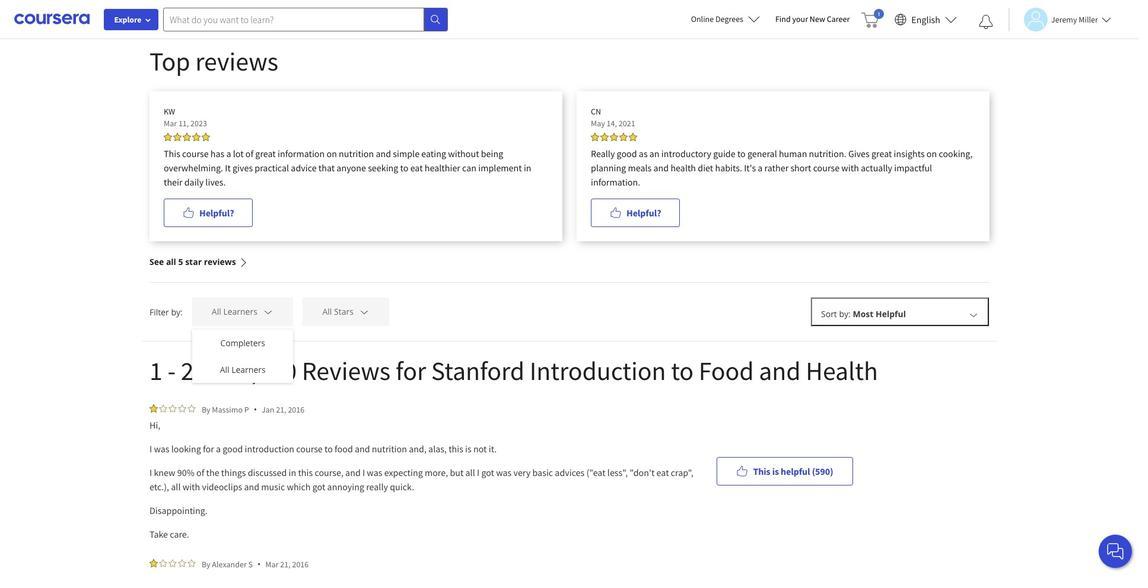Task type: locate. For each thing, give the bounding box(es) containing it.
this inside "this is helpful (590)" button
[[753, 466, 771, 478]]

of left o
[[920, 4, 928, 15]]

and,
[[409, 443, 427, 455]]

o
[[930, 4, 935, 15]]

simple inside this course has a lot of great information on nutrition and simple eating without being overwhelming. it gives practical advice that anyone seeking to eat healthier can implement in their daily lives.
[[393, 148, 420, 160]]

0 vertical spatial is
[[465, 443, 472, 455]]

with down gives
[[842, 162, 859, 174]]

1 great from the left
[[255, 148, 276, 160]]

of left "the" on the bottom of page
[[197, 467, 204, 479]]

1 vertical spatial by
[[202, 559, 210, 570]]

filled star image
[[192, 133, 201, 141], [202, 133, 210, 141], [610, 133, 618, 141], [629, 133, 637, 141], [150, 405, 158, 413]]

which
[[287, 481, 311, 493]]

0 vertical spatial by
[[202, 405, 210, 415]]

simple left home
[[772, 4, 797, 15]]

1 vertical spatial reviews
[[204, 256, 236, 268]]

learners down completers menu item
[[232, 364, 266, 376]]

2 great from the left
[[872, 148, 892, 160]]

0 horizontal spatial health
[[390, 4, 415, 15]]

0 horizontal spatial great
[[255, 148, 276, 160]]

0 horizontal spatial course
[[182, 148, 209, 160]]

0 horizontal spatial helpful?
[[199, 207, 234, 219]]

all inside "all learners" 'menu item'
[[220, 364, 229, 376]]

and inside they need to distinguish between foods that will support their health and those that threaten it. in addition, we will present a compelling rationale for a return to simple home cooking, an integral part of o ... view all
[[417, 4, 432, 15]]

0 horizontal spatial mar
[[164, 118, 177, 129]]

was up knew
[[154, 443, 169, 455]]

1 horizontal spatial simple
[[772, 4, 797, 15]]

all right the but
[[466, 467, 475, 479]]

on up anyone
[[327, 148, 337, 160]]

1 vertical spatial learners
[[232, 364, 266, 376]]

it. left in
[[511, 4, 518, 15]]

1 horizontal spatial an
[[858, 4, 868, 15]]

0 vertical spatial eat
[[411, 162, 423, 174]]

0 vertical spatial this
[[449, 443, 464, 455]]

0 horizontal spatial with
[[183, 481, 200, 493]]

1 vertical spatial good
[[223, 443, 243, 455]]

food
[[335, 443, 353, 455]]

1 helpful? button from the left
[[164, 199, 253, 227]]

career
[[827, 14, 850, 24]]

0 horizontal spatial this
[[164, 148, 180, 160]]

was
[[154, 443, 169, 455], [367, 467, 383, 479], [496, 467, 512, 479]]

addition,
[[530, 4, 564, 15]]

was left very
[[496, 467, 512, 479]]

it. right not
[[489, 443, 497, 455]]

2016 right 's'
[[292, 559, 309, 570]]

was up really
[[367, 467, 383, 479]]

they need to distinguish between foods that will support their health and those that threaten it. in addition, we will present a compelling rationale for a return to simple home cooking, an integral part of o ... view all
[[150, 2, 989, 15]]

all learners
[[212, 307, 258, 318], [220, 364, 266, 376]]

0 vertical spatial cooking,
[[824, 4, 856, 15]]

21, inside by massimo p • jan 21, 2016
[[276, 405, 286, 415]]

chat with us image
[[1106, 543, 1125, 561]]

2016 inside by massimo p • jan 21, 2016
[[288, 405, 305, 415]]

things
[[221, 467, 246, 479]]

1 horizontal spatial got
[[482, 467, 494, 479]]

a left lot
[[226, 148, 231, 160]]

1 vertical spatial course
[[814, 162, 840, 174]]

0 vertical spatial an
[[858, 4, 868, 15]]

0 vertical spatial with
[[842, 162, 859, 174]]

cooking, right the insights
[[939, 148, 973, 160]]

helpful? for their
[[199, 207, 234, 219]]

all right by:
[[212, 307, 221, 318]]

see
[[150, 256, 164, 268]]

all learners up completers menu item
[[212, 307, 258, 318]]

this is helpful (590)
[[753, 466, 834, 478]]

being
[[481, 148, 503, 160]]

it.
[[511, 4, 518, 15], [489, 443, 497, 455]]

very
[[514, 467, 531, 479]]

1 helpful? from the left
[[199, 207, 234, 219]]

filled star image
[[164, 133, 172, 141], [173, 133, 182, 141], [183, 133, 191, 141], [591, 133, 599, 141], [601, 133, 609, 141], [620, 133, 628, 141], [150, 560, 158, 568]]

completers
[[220, 338, 265, 349]]

0 vertical spatial course
[[182, 148, 209, 160]]

their right 'support' at left
[[370, 4, 388, 15]]

1 horizontal spatial course
[[296, 443, 323, 455]]

on right the insights
[[927, 148, 937, 160]]

0 vertical spatial for
[[715, 4, 726, 15]]

a right the it's
[[758, 162, 763, 174]]

1 horizontal spatial chevron down image
[[969, 310, 979, 321]]

2 vertical spatial for
[[203, 443, 214, 455]]

-
[[168, 355, 176, 388]]

music
[[261, 481, 285, 493]]

1 horizontal spatial helpful?
[[627, 207, 661, 219]]

health left those
[[390, 4, 415, 15]]

introduction
[[245, 443, 294, 455]]

an inside they need to distinguish between foods that will support their health and those that threaten it. in addition, we will present a compelling rationale for a return to simple home cooking, an integral part of o ... view all
[[858, 4, 868, 15]]

1 on from the left
[[327, 148, 337, 160]]

food
[[699, 355, 754, 388]]

0 vertical spatial reviews
[[195, 45, 278, 78]]

21, inside by alexander s • mar 21, 2016
[[280, 559, 291, 570]]

0 horizontal spatial on
[[327, 148, 337, 160]]

1 horizontal spatial cooking,
[[939, 148, 973, 160]]

without
[[448, 148, 479, 160]]

lot
[[233, 148, 244, 160]]

eat left crap",
[[657, 467, 669, 479]]

1 horizontal spatial health
[[671, 162, 696, 174]]

health down introductory
[[671, 162, 696, 174]]

1 - 25 of 8,690 reviews for stanford introduction to food and health
[[150, 355, 878, 388]]

got down not
[[482, 467, 494, 479]]

eat
[[411, 162, 423, 174], [657, 467, 669, 479]]

online
[[691, 14, 714, 24]]

course up "course,"
[[296, 443, 323, 455]]

star image down -
[[169, 405, 177, 413]]

this up which
[[298, 467, 313, 479]]

really
[[591, 148, 615, 160]]

nutrition
[[339, 148, 374, 160], [372, 443, 407, 455]]

1 horizontal spatial mar
[[266, 559, 279, 570]]

view
[[945, 2, 969, 15]]

really good as an introductory guide to general human nutrition. gives great insights on cooking, planning meals and health diet habits. it's a rather short course with actually impactful information.
[[591, 148, 973, 188]]

2016 right "jan"
[[288, 405, 305, 415]]

this inside this course has a lot of great information on nutrition and simple eating without being overwhelming. it gives practical advice that anyone seeking to eat healthier can implement in their daily lives.
[[164, 148, 180, 160]]

1 horizontal spatial with
[[842, 162, 859, 174]]

is inside button
[[773, 466, 779, 478]]

1 vertical spatial got
[[313, 481, 326, 493]]

• right p
[[254, 404, 257, 415]]

1 horizontal spatial was
[[367, 467, 383, 479]]

all inside all stars button
[[323, 307, 332, 318]]

to inside this course has a lot of great information on nutrition and simple eating without being overwhelming. it gives practical advice that anyone seeking to eat healthier can implement in their daily lives.
[[400, 162, 409, 174]]

1 vertical spatial cooking,
[[939, 148, 973, 160]]

2 by from the top
[[202, 559, 210, 570]]

2 horizontal spatial for
[[715, 4, 726, 15]]

0 horizontal spatial their
[[164, 176, 183, 188]]

filter by:
[[150, 307, 183, 318]]

helpful? down lives.
[[199, 207, 234, 219]]

1 vertical spatial health
[[671, 162, 696, 174]]

0 horizontal spatial this
[[298, 467, 313, 479]]

i down hi,
[[150, 443, 152, 455]]

their left daily
[[164, 176, 183, 188]]

2 horizontal spatial course
[[814, 162, 840, 174]]

star image left the massimo
[[188, 405, 196, 413]]

1 horizontal spatial in
[[524, 162, 532, 174]]

0 horizontal spatial for
[[203, 443, 214, 455]]

p
[[244, 405, 249, 415]]

helpful? button
[[164, 199, 253, 227], [591, 199, 680, 227]]

in right implement
[[524, 162, 532, 174]]

by inside by massimo p • jan 21, 2016
[[202, 405, 210, 415]]

i
[[150, 443, 152, 455], [150, 467, 152, 479], [363, 467, 365, 479], [477, 467, 480, 479]]

by
[[202, 405, 210, 415], [202, 559, 210, 570]]

mar down kw
[[164, 118, 177, 129]]

a right present
[[626, 4, 631, 15]]

i up 'annoying'
[[363, 467, 365, 479]]

1 horizontal spatial on
[[927, 148, 937, 160]]

of right lot
[[246, 148, 254, 160]]

star image down take care.
[[169, 560, 177, 568]]

show notifications image
[[979, 15, 994, 29]]

habits.
[[716, 162, 743, 174]]

1 horizontal spatial this
[[753, 466, 771, 478]]

menu
[[192, 330, 293, 383]]

all learners inside dropdown button
[[212, 307, 258, 318]]

star image
[[169, 405, 177, 413], [188, 405, 196, 413], [159, 560, 167, 568], [169, 560, 177, 568], [188, 560, 196, 568]]

information.
[[591, 176, 641, 188]]

0 vertical spatial their
[[370, 4, 388, 15]]

helpful? down information.
[[627, 207, 661, 219]]

all right etc.),
[[171, 481, 181, 493]]

english button
[[891, 0, 962, 39]]

by left alexander
[[202, 559, 210, 570]]

1 vertical spatial their
[[164, 176, 183, 188]]

None search field
[[163, 7, 448, 31]]

0 vertical spatial all
[[166, 256, 176, 268]]

an inside really good as an introductory guide to general human nutrition. gives great insights on cooking, planning meals and health diet habits. it's a rather short course with actually impactful information.
[[650, 148, 660, 160]]

mar right 's'
[[266, 559, 279, 570]]

0 vertical spatial •
[[254, 404, 257, 415]]

0 vertical spatial 21,
[[276, 405, 286, 415]]

guide
[[714, 148, 736, 160]]

star image for by alexander s • mar 21, 2016
[[178, 560, 186, 568]]

21, right "jan"
[[276, 405, 286, 415]]

course
[[182, 148, 209, 160], [814, 162, 840, 174], [296, 443, 323, 455]]

0 vertical spatial mar
[[164, 118, 177, 129]]

0 horizontal spatial in
[[289, 467, 296, 479]]

21, right 's'
[[280, 559, 291, 570]]

by left the massimo
[[202, 405, 210, 415]]

and inside really good as an introductory guide to general human nutrition. gives great insights on cooking, planning meals and health diet habits. it's a rather short course with actually impactful information.
[[654, 162, 669, 174]]

online degrees
[[691, 14, 744, 24]]

to
[[190, 4, 198, 15], [761, 4, 769, 15], [738, 148, 746, 160], [400, 162, 409, 174], [671, 355, 694, 388], [325, 443, 333, 455]]

eat down eating
[[411, 162, 423, 174]]

their
[[370, 4, 388, 15], [164, 176, 183, 188]]

this inside i knew 90% of the things discussed in this course, and i was expecting more, but all i got was very basic advices ("eat less", "don't eat crap", etc.), all with videoclips and music which got annoying really quick.
[[298, 467, 313, 479]]

star image down take on the bottom of page
[[159, 560, 167, 568]]

nutrition up expecting
[[372, 443, 407, 455]]

good left as
[[617, 148, 637, 160]]

learners inside 'menu item'
[[232, 364, 266, 376]]

1 by from the top
[[202, 405, 210, 415]]

take care.
[[150, 529, 189, 541]]

0 horizontal spatial an
[[650, 148, 660, 160]]

1 will from the left
[[322, 4, 335, 15]]

for inside they need to distinguish between foods that will support their health and those that threaten it. in addition, we will present a compelling rationale for a return to simple home cooking, an integral part of o ... view all
[[715, 4, 726, 15]]

0 horizontal spatial •
[[254, 404, 257, 415]]

1 horizontal spatial helpful? button
[[591, 199, 680, 227]]

1 horizontal spatial is
[[773, 466, 779, 478]]

shopping cart: 1 item image
[[862, 9, 885, 28]]

0 vertical spatial in
[[524, 162, 532, 174]]

by inside by alexander s • mar 21, 2016
[[202, 559, 210, 570]]

eat inside this course has a lot of great information on nutrition and simple eating without being overwhelming. it gives practical advice that anyone seeking to eat healthier can implement in their daily lives.
[[411, 162, 423, 174]]

all right 25
[[220, 364, 229, 376]]

will right we
[[580, 4, 592, 15]]

8,690
[[239, 355, 297, 388]]

that inside this course has a lot of great information on nutrition and simple eating without being overwhelming. it gives practical advice that anyone seeking to eat healthier can implement in their daily lives.
[[319, 162, 335, 174]]

this left the helpful
[[753, 466, 771, 478]]

0 vertical spatial it.
[[511, 4, 518, 15]]

"don't
[[630, 467, 655, 479]]

as
[[639, 148, 648, 160]]

of inside they need to distinguish between foods that will support their health and those that threaten it. in addition, we will present a compelling rationale for a return to simple home cooking, an integral part of o ... view all
[[920, 4, 928, 15]]

coursera image
[[14, 10, 90, 29]]

this right alas,
[[449, 443, 464, 455]]

chevron down image
[[263, 307, 274, 318], [969, 310, 979, 321]]

2 helpful? button from the left
[[591, 199, 680, 227]]

1 vertical spatial in
[[289, 467, 296, 479]]

nutrition up anyone
[[339, 148, 374, 160]]

star image down the care.
[[178, 560, 186, 568]]

good up things
[[223, 443, 243, 455]]

1 vertical spatial for
[[396, 355, 426, 388]]

1 vertical spatial 21,
[[280, 559, 291, 570]]

an right as
[[650, 148, 660, 160]]

0 vertical spatial good
[[617, 148, 637, 160]]

got down "course,"
[[313, 481, 326, 493]]

1 vertical spatial this
[[753, 466, 771, 478]]

1 vertical spatial simple
[[393, 148, 420, 160]]

1 vertical spatial mar
[[266, 559, 279, 570]]

i right the but
[[477, 467, 480, 479]]

in
[[520, 4, 528, 15]]

course up overwhelming.
[[182, 148, 209, 160]]

all learners down completers menu item
[[220, 364, 266, 376]]

is left not
[[465, 443, 472, 455]]

0 vertical spatial nutrition
[[339, 148, 374, 160]]

completers menu item
[[192, 330, 293, 357]]

all left 5
[[166, 256, 176, 268]]

0 vertical spatial this
[[164, 148, 180, 160]]

need
[[169, 4, 188, 15]]

nutrition inside this course has a lot of great information on nutrition and simple eating without being overwhelming. it gives practical advice that anyone seeking to eat healthier can implement in their daily lives.
[[339, 148, 374, 160]]

helpful? button for information.
[[591, 199, 680, 227]]

1 horizontal spatial great
[[872, 148, 892, 160]]

1 horizontal spatial it.
[[511, 4, 518, 15]]

i left knew
[[150, 467, 152, 479]]

i was looking for a good introduction course to food and nutrition and, alas, this is not it.
[[150, 443, 497, 455]]

and inside this course has a lot of great information on nutrition and simple eating without being overwhelming. it gives practical advice that anyone seeking to eat healthier can implement in their daily lives.
[[376, 148, 391, 160]]

this up overwhelming.
[[164, 148, 180, 160]]

will left 'support' at left
[[322, 4, 335, 15]]

cooking, right home
[[824, 4, 856, 15]]

can
[[462, 162, 477, 174]]

1 vertical spatial 2016
[[292, 559, 309, 570]]

1 horizontal spatial their
[[370, 4, 388, 15]]

that right advice
[[319, 162, 335, 174]]

1 vertical spatial •
[[258, 559, 261, 570]]

it. inside they need to distinguish between foods that will support their health and those that threaten it. in addition, we will present a compelling rationale for a return to simple home cooking, an integral part of o ... view all
[[511, 4, 518, 15]]

all right view
[[971, 2, 989, 15]]

health inside they need to distinguish between foods that will support their health and those that threaten it. in addition, we will present a compelling rationale for a return to simple home cooking, an integral part of o ... view all
[[390, 4, 415, 15]]

mar
[[164, 118, 177, 129], [266, 559, 279, 570]]

2 helpful? from the left
[[627, 207, 661, 219]]

0 vertical spatial got
[[482, 467, 494, 479]]

looking
[[171, 443, 201, 455]]

0 horizontal spatial simple
[[393, 148, 420, 160]]

advices
[[555, 467, 585, 479]]

with down 90%
[[183, 481, 200, 493]]

course inside this course has a lot of great information on nutrition and simple eating without being overwhelming. it gives practical advice that anyone seeking to eat healthier can implement in their daily lives.
[[182, 148, 209, 160]]

•
[[254, 404, 257, 415], [258, 559, 261, 570]]

1 horizontal spatial •
[[258, 559, 261, 570]]

got
[[482, 467, 494, 479], [313, 481, 326, 493]]

in up which
[[289, 467, 296, 479]]

they
[[150, 4, 166, 15]]

great up practical
[[255, 148, 276, 160]]

an left integral
[[858, 4, 868, 15]]

learners up completers menu item
[[223, 307, 258, 318]]

1 vertical spatial is
[[773, 466, 779, 478]]

0 horizontal spatial cooking,
[[824, 4, 856, 15]]

reviews right star
[[204, 256, 236, 268]]

actually
[[861, 162, 893, 174]]

1 vertical spatial with
[[183, 481, 200, 493]]

0 horizontal spatial will
[[322, 4, 335, 15]]

0 vertical spatial all learners
[[212, 307, 258, 318]]

2 on from the left
[[927, 148, 937, 160]]

all left stars
[[323, 307, 332, 318]]

eat inside i knew 90% of the things discussed in this course, and i was expecting more, but all i got was very basic advices ("eat less", "don't eat crap", etc.), all with videoclips and music which got annoying really quick.
[[657, 467, 669, 479]]

jan
[[262, 405, 274, 415]]

star image down 25
[[178, 405, 186, 413]]

0 vertical spatial health
[[390, 4, 415, 15]]

0 horizontal spatial chevron down image
[[263, 307, 274, 318]]

see all 5 star reviews
[[150, 256, 236, 268]]

all learners inside 'menu item'
[[220, 364, 266, 376]]

course down nutrition.
[[814, 162, 840, 174]]

• right 's'
[[258, 559, 261, 570]]

learners inside dropdown button
[[223, 307, 258, 318]]

etc.),
[[150, 481, 169, 493]]

quick.
[[390, 481, 414, 493]]

more,
[[425, 467, 448, 479]]

2 vertical spatial course
[[296, 443, 323, 455]]

0 horizontal spatial it.
[[489, 443, 497, 455]]

basic
[[533, 467, 553, 479]]

1 horizontal spatial good
[[617, 148, 637, 160]]

simple up seeking
[[393, 148, 420, 160]]

cn may 14, 2021
[[591, 106, 635, 129]]

mar inside by alexander s • mar 21, 2016
[[266, 559, 279, 570]]

on inside this course has a lot of great information on nutrition and simple eating without being overwhelming. it gives practical advice that anyone seeking to eat healthier can implement in their daily lives.
[[327, 148, 337, 160]]

information
[[278, 148, 325, 160]]

distinguish
[[200, 4, 243, 15]]

good inside really good as an introductory guide to general human nutrition. gives great insights on cooking, planning meals and health diet habits. it's a rather short course with actually impactful information.
[[617, 148, 637, 160]]

cooking, inside really good as an introductory guide to general human nutrition. gives great insights on cooking, planning meals and health diet habits. it's a rather short course with actually impactful information.
[[939, 148, 973, 160]]

2 vertical spatial all
[[171, 481, 181, 493]]

chevron down image
[[359, 307, 370, 318]]

0 vertical spatial learners
[[223, 307, 258, 318]]

2016 inside by alexander s • mar 21, 2016
[[292, 559, 309, 570]]

1 horizontal spatial eat
[[657, 467, 669, 479]]

helpful? button down information.
[[591, 199, 680, 227]]

great up the 'actually'
[[872, 148, 892, 160]]

1 vertical spatial eat
[[657, 467, 669, 479]]

by for by alexander s • mar 21, 2016
[[202, 559, 210, 570]]

0 vertical spatial 2016
[[288, 405, 305, 415]]

star image
[[159, 405, 167, 413], [178, 405, 186, 413], [178, 560, 186, 568]]

helpful? button down lives.
[[164, 199, 253, 227]]

take
[[150, 529, 168, 541]]

is left the helpful
[[773, 466, 779, 478]]

1 vertical spatial all learners
[[220, 364, 266, 376]]

1 horizontal spatial for
[[396, 355, 426, 388]]

reviews down distinguish
[[195, 45, 278, 78]]

0 horizontal spatial eat
[[411, 162, 423, 174]]

1 horizontal spatial will
[[580, 4, 592, 15]]



Task type: describe. For each thing, give the bounding box(es) containing it.
may
[[591, 118, 605, 129]]

cn
[[591, 106, 601, 117]]

cooking, inside they need to distinguish between foods that will support their health and those that threaten it. in addition, we will present a compelling rationale for a return to simple home cooking, an integral part of o ... view all
[[824, 4, 856, 15]]

2 will from the left
[[580, 4, 592, 15]]

health inside really good as an introductory guide to general human nutrition. gives great insights on cooking, planning meals and health diet habits. it's a rather short course with actually impactful information.
[[671, 162, 696, 174]]

alexander
[[212, 559, 247, 570]]

it
[[225, 162, 231, 174]]

helpful
[[781, 466, 811, 478]]

all inside button
[[166, 256, 176, 268]]

between
[[245, 4, 278, 15]]

by:
[[171, 307, 183, 318]]

all learners menu item
[[192, 357, 293, 383]]

of inside this course has a lot of great information on nutrition and simple eating without being overwhelming. it gives practical advice that anyone seeking to eat healthier can implement in their daily lives.
[[246, 148, 254, 160]]

to inside really good as an introductory guide to general human nutrition. gives great insights on cooking, planning meals and health diet habits. it's a rather short course with actually impactful information.
[[738, 148, 746, 160]]

rationale
[[678, 4, 712, 15]]

alas,
[[429, 443, 447, 455]]

it's
[[744, 162, 756, 174]]

less",
[[608, 467, 628, 479]]

1 vertical spatial nutrition
[[372, 443, 407, 455]]

in inside this course has a lot of great information on nutrition and simple eating without being overwhelming. it gives practical advice that anyone seeking to eat healthier can implement in their daily lives.
[[524, 162, 532, 174]]

top
[[150, 45, 190, 78]]

really
[[366, 481, 388, 493]]

11,
[[179, 118, 189, 129]]

menu containing completers
[[192, 330, 293, 383]]

a inside really good as an introductory guide to general human nutrition. gives great insights on cooking, planning meals and health diet habits. it's a rather short course with actually impactful information.
[[758, 162, 763, 174]]

by alexander s • mar 21, 2016
[[202, 559, 309, 570]]

90%
[[177, 467, 195, 479]]

anyone
[[337, 162, 366, 174]]

present
[[594, 4, 624, 15]]

planning
[[591, 162, 626, 174]]

those
[[434, 4, 456, 15]]

helpful? button for their
[[164, 199, 253, 227]]

("eat
[[587, 467, 606, 479]]

1 horizontal spatial this
[[449, 443, 464, 455]]

their inside they need to distinguish between foods that will support their health and those that threaten it. in addition, we will present a compelling rationale for a return to simple home cooking, an integral part of o ... view all
[[370, 4, 388, 15]]

see all 5 star reviews button
[[150, 242, 248, 283]]

s
[[248, 559, 253, 570]]

nutrition.
[[809, 148, 847, 160]]

their inside this course has a lot of great information on nutrition and simple eating without being overwhelming. it gives practical advice that anyone seeking to eat healthier can implement in their daily lives.
[[164, 176, 183, 188]]

5
[[178, 256, 183, 268]]

great inside really good as an introductory guide to general human nutrition. gives great insights on cooking, planning meals and health diet habits. it's a rather short course with actually impactful information.
[[872, 148, 892, 160]]

find
[[776, 14, 791, 24]]

online degrees button
[[682, 6, 770, 32]]

advice
[[291, 162, 317, 174]]

compelling
[[633, 4, 676, 15]]

mar inside kw mar 11, 2023
[[164, 118, 177, 129]]

21, for by massimo p • jan 21, 2016
[[276, 405, 286, 415]]

find your new career
[[776, 14, 850, 24]]

• for by massimo p • jan 21, 2016
[[254, 404, 257, 415]]

annoying
[[327, 481, 364, 493]]

in inside i knew 90% of the things discussed in this course, and i was expecting more, but all i got was very basic advices ("eat less", "don't eat crap", etc.), all with videoclips and music which got annoying really quick.
[[289, 467, 296, 479]]

all inside all learners dropdown button
[[212, 307, 221, 318]]

explore
[[114, 14, 142, 25]]

expecting
[[384, 467, 423, 479]]

threaten
[[475, 4, 509, 15]]

return
[[735, 4, 759, 15]]

stanford
[[431, 355, 525, 388]]

0 horizontal spatial got
[[313, 481, 326, 493]]

star image up hi,
[[159, 405, 167, 413]]

2023
[[191, 118, 207, 129]]

2016 for by massimo p • jan 21, 2016
[[288, 405, 305, 415]]

find your new career link
[[770, 12, 856, 27]]

jeremy miller button
[[1009, 7, 1112, 31]]

2021
[[619, 118, 635, 129]]

by for by massimo p • jan 21, 2016
[[202, 405, 210, 415]]

support
[[337, 4, 368, 15]]

14,
[[607, 118, 617, 129]]

care.
[[170, 529, 189, 541]]

stars
[[334, 307, 354, 318]]

What do you want to learn? text field
[[163, 7, 424, 31]]

course,
[[315, 467, 344, 479]]

a up "the" on the bottom of page
[[216, 443, 221, 455]]

• for by alexander s • mar 21, 2016
[[258, 559, 261, 570]]

kw
[[164, 106, 175, 117]]

star image down the care.
[[188, 560, 196, 568]]

simple inside they need to distinguish between foods that will support their health and those that threaten it. in addition, we will present a compelling rationale for a return to simple home cooking, an integral part of o ... view all
[[772, 4, 797, 15]]

with inside i knew 90% of the things discussed in this course, and i was expecting more, but all i got was very basic advices ("eat less", "don't eat crap", etc.), all with videoclips and music which got annoying really quick.
[[183, 481, 200, 493]]

0 horizontal spatial good
[[223, 443, 243, 455]]

not
[[474, 443, 487, 455]]

we
[[566, 4, 577, 15]]

jeremy miller
[[1052, 14, 1099, 25]]

lives.
[[206, 176, 226, 188]]

seeking
[[368, 162, 399, 174]]

the
[[206, 467, 219, 479]]

view all button
[[945, 1, 989, 17]]

1 vertical spatial it.
[[489, 443, 497, 455]]

all stars button
[[303, 298, 390, 326]]

that right foods
[[304, 4, 320, 15]]

hi,
[[150, 420, 160, 432]]

but
[[450, 467, 464, 479]]

25
[[181, 355, 207, 388]]

that right those
[[458, 4, 473, 15]]

all stars
[[323, 307, 354, 318]]

degrees
[[716, 14, 744, 24]]

great inside this course has a lot of great information on nutrition and simple eating without being overwhelming. it gives practical advice that anyone seeking to eat healthier can implement in their daily lives.
[[255, 148, 276, 160]]

chevron down image inside all learners dropdown button
[[263, 307, 274, 318]]

star
[[185, 256, 202, 268]]

course inside really good as an introductory guide to general human nutrition. gives great insights on cooking, planning meals and health diet habits. it's a rather short course with actually impactful information.
[[814, 162, 840, 174]]

2 horizontal spatial was
[[496, 467, 512, 479]]

kw mar 11, 2023
[[164, 106, 207, 129]]

this for this course has a lot of great information on nutrition and simple eating without being overwhelming. it gives practical advice that anyone seeking to eat healthier can implement in their daily lives.
[[164, 148, 180, 160]]

of inside i knew 90% of the things discussed in this course, and i was expecting more, but all i got was very basic advices ("eat less", "don't eat crap", etc.), all with videoclips and music which got annoying really quick.
[[197, 467, 204, 479]]

0 horizontal spatial was
[[154, 443, 169, 455]]

by massimo p • jan 21, 2016
[[202, 404, 305, 415]]

integral
[[870, 4, 900, 15]]

this for this is helpful (590)
[[753, 466, 771, 478]]

english
[[912, 13, 941, 25]]

with inside really good as an introductory guide to general human nutrition. gives great insights on cooking, planning meals and health diet habits. it's a rather short course with actually impactful information.
[[842, 162, 859, 174]]

impactful
[[895, 162, 933, 174]]

21, for by alexander s • mar 21, 2016
[[280, 559, 291, 570]]

helpful? for information.
[[627, 207, 661, 219]]

has
[[211, 148, 225, 160]]

gives
[[849, 148, 870, 160]]

a inside this course has a lot of great information on nutrition and simple eating without being overwhelming. it gives practical advice that anyone seeking to eat healthier can implement in their daily lives.
[[226, 148, 231, 160]]

of right 25
[[212, 355, 234, 388]]

introduction
[[530, 355, 666, 388]]

rather
[[765, 162, 789, 174]]

reviews inside button
[[204, 256, 236, 268]]

reviews
[[302, 355, 391, 388]]

jeremy
[[1052, 14, 1078, 25]]

top reviews
[[150, 45, 278, 78]]

on inside really good as an introductory guide to general human nutrition. gives great insights on cooking, planning meals and health diet habits. it's a rather short course with actually impactful information.
[[927, 148, 937, 160]]

filter
[[150, 307, 169, 318]]

foods
[[280, 4, 302, 15]]

a left return
[[728, 4, 733, 15]]

daily
[[184, 176, 204, 188]]

diet
[[698, 162, 714, 174]]

overwhelming.
[[164, 162, 223, 174]]

2016 for by alexander s • mar 21, 2016
[[292, 559, 309, 570]]

1 vertical spatial all
[[466, 467, 475, 479]]

massimo
[[212, 405, 243, 415]]

general
[[748, 148, 777, 160]]

healthier
[[425, 162, 461, 174]]

star image for by massimo p • jan 21, 2016
[[178, 405, 186, 413]]



Task type: vqa. For each thing, say whether or not it's contained in the screenshot.
more,
yes



